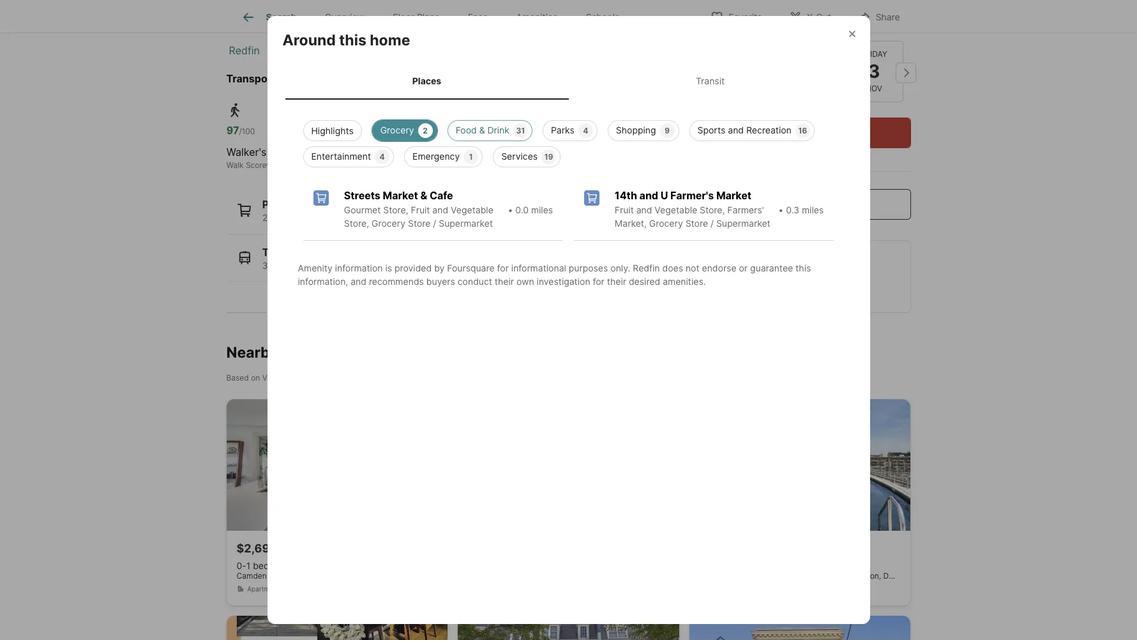 Task type: describe. For each thing, give the bounding box(es) containing it.
home
[[370, 31, 410, 49]]

63,
[[385, 260, 399, 271]]

entertainment
[[311, 150, 371, 161]]

near
[[304, 72, 326, 85]]

store for cafe
[[408, 218, 431, 228]]

1 their from the left
[[495, 276, 514, 287]]

0 vertical spatial this
[[339, 31, 367, 49]]

view inside view 14 (202) 979-1108 open today: 9:00 am-6:00 pm
[[722, 252, 747, 265]]

excellent
[[351, 146, 395, 158]]

washington, dc link
[[346, 44, 423, 57]]

beds
[[253, 560, 274, 571]]

overview tab
[[311, 2, 379, 33]]

very bikeable bike score ®
[[468, 146, 533, 170]]

3
[[869, 60, 881, 82]]

fruit inside fruit and vegetable store, farmers' market, grocery store / supermarket
[[615, 204, 634, 215]]

0 horizontal spatial store,
[[344, 218, 369, 228]]

based
[[226, 373, 249, 383]]

conduct
[[458, 276, 493, 287]]

recreation
[[747, 124, 792, 135]]

transit tab
[[569, 65, 853, 97]]

2 /100 from the left
[[363, 127, 379, 136]]

gourmet
[[344, 204, 381, 215]]

sports and recreation
[[698, 124, 792, 135]]

® for bikeable
[[506, 160, 511, 170]]

score for very
[[485, 160, 506, 170]]

friday 3 nov
[[861, 49, 888, 93]]

® for transit
[[399, 160, 404, 170]]

score for walker's
[[246, 160, 267, 170]]

and inside gourmet store, fruit and vegetable store, grocery store / supermarket
[[433, 204, 449, 215]]

x-out
[[808, 11, 832, 22]]

schools
[[586, 12, 620, 23]]

miles for streets market & cafe
[[531, 204, 553, 215]]

farmers'
[[728, 204, 765, 215]]

325,
[[284, 260, 303, 271]]

19
[[545, 152, 554, 161]]

90,
[[417, 260, 431, 271]]

view 14 (202) 979-1108 open today: 9:00 am-6:00 pm
[[722, 252, 870, 301]]

photo of 1441 euclid st nw #306, washington, dc 20009 image
[[226, 616, 448, 640]]

rentals
[[282, 344, 332, 362]]

pm
[[855, 288, 870, 301]]

score for excellent
[[378, 160, 399, 170]]

schools tab
[[572, 2, 634, 33]]

4 inside places 2 groceries, 27 restaurants, 4 parks
[[381, 212, 387, 223]]

1 horizontal spatial store,
[[384, 204, 409, 215]]

restaurants,
[[328, 212, 378, 223]]

yellow
[[661, 260, 688, 271]]

2 inside list box
[[423, 126, 428, 135]]

96,
[[449, 260, 463, 271]]

plans
[[417, 12, 440, 23]]

places for places
[[413, 75, 442, 86]]

/100 for very
[[480, 127, 496, 136]]

apartment
[[247, 585, 280, 593]]

| 2420 14th st nw, washington, dc 20009
[[767, 571, 921, 581]]

20009
[[897, 571, 921, 581]]

self guided tour
[[790, 7, 850, 17]]

vegetable inside gourmet store, fruit and vegetable store, grocery store / supermarket
[[451, 204, 494, 215]]

h4,
[[535, 260, 550, 271]]

self
[[790, 7, 804, 17]]

0.3
[[787, 204, 800, 215]]

around this home dialog
[[267, 16, 871, 624]]

floor plans tab
[[379, 2, 454, 33]]

14 inside view 14 (202) 979-1108 open today: 9:00 am-6:00 pm
[[750, 252, 762, 265]]

parks
[[551, 124, 575, 135]]

grocery for 14th
[[650, 218, 683, 228]]

305,
[[262, 260, 281, 271]]

places 2 groceries, 27 restaurants, 4 parks
[[262, 198, 412, 223]]

tab list inside around this home dialog
[[283, 63, 855, 99]]

photo of 2420 14th st nw, washington, dc 20009 image
[[690, 399, 911, 531]]

9
[[665, 126, 670, 135]]

fruit inside gourmet store, fruit and vegetable store, grocery store / supermarket
[[411, 204, 430, 215]]

14th inside | 2420 14th st nw, washington, dc 20009 button
[[793, 571, 809, 581]]

and for 14th
[[640, 189, 659, 202]]

am-
[[809, 288, 830, 301]]

market,
[[615, 218, 647, 228]]

around for around this home
[[283, 31, 336, 49]]

informational
[[512, 262, 567, 273]]

places for places 2 groceries, 27 restaurants, 4 parks
[[262, 198, 296, 211]]

overview
[[325, 12, 365, 23]]

store, inside fruit and vegetable store, farmers' market, grocery store / supermarket
[[700, 204, 725, 215]]

® for paradise
[[267, 160, 272, 170]]

does
[[663, 262, 684, 273]]

2 81 /100 from the left
[[468, 124, 496, 137]]

st
[[811, 571, 818, 581]]

x-out button
[[779, 3, 843, 29]]

2420
[[772, 571, 791, 581]]

59,
[[369, 260, 383, 271]]

fees tab
[[454, 2, 502, 33]]

supermarket for 14th and u farmer's market
[[717, 218, 771, 228]]

washington, inside button
[[837, 571, 882, 581]]

excellent transit transit score ®
[[351, 146, 428, 170]]

desired
[[629, 276, 661, 287]]

redfin inside amenity information is provided by foursquare for informational purposes only. redfin does not endorse or guarantee this information, and recommends buyers conduct their own investigation for their desired amenities.
[[633, 262, 660, 273]]

transportation
[[226, 72, 301, 85]]

investigation
[[537, 276, 591, 287]]

highlights
[[311, 125, 354, 136]]

• 0.3 miles
[[779, 204, 824, 215]]

supermarket for streets market & cafe
[[439, 218, 493, 228]]

0 horizontal spatial dc
[[409, 44, 423, 57]]

list box inside around this home dialog
[[293, 115, 845, 167]]

and for sports
[[729, 124, 744, 135]]

based on view 14
[[226, 373, 291, 383]]

amenities
[[516, 12, 558, 23]]

information
[[335, 262, 383, 273]]

not
[[686, 262, 700, 273]]

photo of 1310 belmont st nw #1, washington, dc 20009 image
[[458, 616, 680, 640]]

streets market & cafe
[[344, 189, 453, 202]]

tour inside option
[[834, 7, 850, 17]]

27
[[315, 212, 325, 223]]

foursquare
[[447, 262, 495, 273]]

buyers
[[427, 276, 455, 287]]

photo of 1340 fairmont st nw #23, washington, dc 20009 image
[[690, 616, 911, 640]]

transit for transit
[[696, 75, 725, 86]]

transit for transit 305, 325, 42, 43, 52, 54, 59, 63, 64, 90, 92, 96, d32, green, h2, h4, h8, s2, s9, w47, wp-am, yellow
[[262, 246, 297, 258]]

food
[[456, 124, 477, 135]]

fees
[[468, 12, 488, 23]]

bike
[[468, 160, 483, 170]]

purposes
[[569, 262, 608, 273]]

share
[[876, 11, 901, 22]]

| 2420 14th st nw, washington, dc 20009 button
[[690, 399, 921, 606]]

1 81 from the left
[[351, 124, 363, 137]]

43,
[[321, 260, 335, 271]]

tab list containing search
[[226, 0, 644, 33]]

paradise
[[270, 146, 311, 158]]

farmer's
[[671, 189, 714, 202]]

transit inside excellent transit transit score ®
[[351, 160, 376, 170]]

nw,
[[821, 571, 835, 581]]

16
[[799, 126, 808, 135]]

share button
[[848, 3, 911, 29]]

parks
[[389, 212, 412, 223]]

fruit and vegetable store, farmers' market, grocery store / supermarket
[[615, 204, 771, 228]]



Task type: vqa. For each thing, say whether or not it's contained in the screenshot.
first /100 from left
yes



Task type: locate. For each thing, give the bounding box(es) containing it.
2 market from the left
[[717, 189, 752, 202]]

view up 'columbia'
[[283, 5, 319, 23]]

1 vertical spatial this
[[796, 262, 812, 273]]

0 vertical spatial dc
[[409, 44, 423, 57]]

very
[[468, 146, 490, 158]]

1 vertical spatial places
[[262, 198, 296, 211]]

around
[[226, 5, 280, 23], [283, 31, 336, 49]]

and down "information"
[[351, 276, 367, 287]]

1 vertical spatial 2
[[262, 212, 268, 223]]

and inside fruit and vegetable store, farmers' market, grocery store / supermarket
[[637, 204, 653, 215]]

0 horizontal spatial transit
[[262, 246, 297, 258]]

1 vertical spatial 14th
[[793, 571, 809, 581]]

0 horizontal spatial 81 /100
[[351, 124, 379, 137]]

2 horizontal spatial transit
[[696, 75, 725, 86]]

0 horizontal spatial score
[[246, 160, 267, 170]]

0 vertical spatial 4
[[584, 126, 589, 135]]

around up redfin link
[[226, 5, 280, 23]]

this
[[339, 31, 367, 49], [796, 262, 812, 273]]

0 horizontal spatial ®
[[267, 160, 272, 170]]

0 vertical spatial around
[[226, 5, 280, 23]]

0 horizontal spatial 1
[[246, 560, 251, 571]]

amenity information is provided by foursquare for informational purposes only. redfin does not endorse or guarantee this information, and recommends buyers conduct their own investigation for their desired amenities.
[[298, 262, 812, 287]]

• left the 0.0 at left
[[508, 204, 513, 215]]

$2,699+ 0-1 beds camden roosevelt
[[237, 542, 305, 581]]

4 right parks
[[584, 126, 589, 135]]

0 horizontal spatial 81
[[351, 124, 363, 137]]

2 supermarket from the left
[[717, 218, 771, 228]]

store, down streets market & cafe
[[384, 204, 409, 215]]

dc left the 20009
[[884, 571, 895, 581]]

1 horizontal spatial 1
[[469, 152, 473, 161]]

31
[[517, 126, 525, 135]]

market
[[383, 189, 418, 202], [717, 189, 752, 202]]

market up "farmers'"
[[717, 189, 752, 202]]

0 horizontal spatial •
[[508, 204, 513, 215]]

1 vertical spatial dc
[[884, 571, 895, 581]]

their down the green, at the top left of page
[[495, 276, 514, 287]]

amenity
[[298, 262, 333, 273]]

store down streets market & cafe
[[408, 218, 431, 228]]

|
[[767, 571, 769, 581]]

1 horizontal spatial miles
[[802, 204, 824, 215]]

transit up sports
[[696, 75, 725, 86]]

14
[[323, 5, 340, 23], [356, 72, 368, 85], [750, 252, 762, 265], [282, 373, 291, 383]]

0 horizontal spatial their
[[495, 276, 514, 287]]

2 score from the left
[[378, 160, 399, 170]]

1 horizontal spatial places
[[413, 75, 442, 86]]

view up (202)
[[722, 252, 747, 265]]

1 vertical spatial transit
[[351, 160, 376, 170]]

search link
[[241, 10, 297, 25]]

send
[[775, 198, 800, 211]]

& inside list box
[[480, 124, 485, 135]]

0 horizontal spatial for
[[497, 262, 509, 273]]

and right sports
[[729, 124, 744, 135]]

endorse
[[702, 262, 737, 273]]

and up market,
[[637, 204, 653, 215]]

2 vegetable from the left
[[655, 204, 698, 215]]

54,
[[353, 260, 367, 271]]

0 vertical spatial redfin
[[229, 44, 260, 57]]

/100 inside 97 /100
[[239, 127, 255, 136]]

2 ® from the left
[[399, 160, 404, 170]]

1 vegetable from the left
[[451, 204, 494, 215]]

grocery up transit
[[381, 124, 414, 135]]

6:00
[[830, 288, 852, 301]]

1 horizontal spatial 14th
[[793, 571, 809, 581]]

score down the excellent
[[378, 160, 399, 170]]

4
[[584, 126, 589, 135], [380, 152, 385, 161], [381, 212, 387, 223]]

store inside fruit and vegetable store, farmers' market, grocery store / supermarket
[[686, 218, 709, 228]]

0 vertical spatial 2
[[423, 126, 428, 135]]

1 market from the left
[[383, 189, 418, 202]]

1 vertical spatial washington,
[[837, 571, 882, 581]]

14th
[[615, 189, 638, 202], [793, 571, 809, 581]]

979-
[[753, 270, 777, 283]]

store, down farmer's
[[700, 204, 725, 215]]

0 horizontal spatial 2
[[262, 212, 268, 223]]

1 fruit from the left
[[411, 204, 430, 215]]

1 vertical spatial redfin
[[633, 262, 660, 273]]

9:00
[[784, 288, 806, 301]]

favorite button
[[700, 3, 774, 29]]

2 miles from the left
[[802, 204, 824, 215]]

only.
[[611, 262, 631, 273]]

roosevelt
[[269, 571, 305, 581]]

81 /100 up the excellent
[[351, 124, 379, 137]]

redfin
[[229, 44, 260, 57], [633, 262, 660, 273]]

1 horizontal spatial fruit
[[615, 204, 634, 215]]

® inside very bikeable bike score ®
[[506, 160, 511, 170]]

4 left parks
[[381, 212, 387, 223]]

1 horizontal spatial dc
[[884, 571, 895, 581]]

14 up the "around this home"
[[323, 5, 340, 23]]

14 right or
[[750, 252, 762, 265]]

0 vertical spatial for
[[497, 262, 509, 273]]

1 horizontal spatial &
[[480, 124, 485, 135]]

81 up the excellent
[[351, 124, 363, 137]]

&
[[480, 124, 485, 135], [421, 189, 428, 202]]

® inside excellent transit transit score ®
[[399, 160, 404, 170]]

groceries,
[[270, 212, 312, 223]]

their down only.
[[607, 276, 627, 287]]

® down transit
[[399, 160, 404, 170]]

1 horizontal spatial their
[[607, 276, 627, 287]]

tab list
[[226, 0, 644, 33], [283, 63, 855, 99]]

2 horizontal spatial ®
[[506, 160, 511, 170]]

• for streets market & cafe
[[508, 204, 513, 215]]

miles right the 0.0 at left
[[531, 204, 553, 215]]

transit down the excellent
[[351, 160, 376, 170]]

0 horizontal spatial supermarket
[[439, 218, 493, 228]]

0 horizontal spatial washington,
[[346, 44, 406, 57]]

(202)
[[722, 270, 751, 283]]

out
[[817, 11, 832, 22]]

/ for farmer's
[[711, 218, 714, 228]]

0 horizontal spatial this
[[339, 31, 367, 49]]

• left 0.3
[[779, 204, 784, 215]]

score inside excellent transit transit score ®
[[378, 160, 399, 170]]

42,
[[305, 260, 319, 271]]

1 horizontal spatial around
[[283, 31, 336, 49]]

market up parks
[[383, 189, 418, 202]]

1 down food
[[469, 152, 473, 161]]

0 horizontal spatial fruit
[[411, 204, 430, 215]]

vegetable down the 14th and u farmer's market
[[655, 204, 698, 215]]

is
[[386, 262, 392, 273]]

supermarket up transit 305, 325, 42, 43, 52, 54, 59, 63, 64, 90, 92, 96, d32, green, h2, h4, h8, s2, s9, w47, wp-am, yellow
[[439, 218, 493, 228]]

s2,
[[569, 260, 583, 271]]

store
[[408, 218, 431, 228], [686, 218, 709, 228]]

0 horizontal spatial miles
[[531, 204, 553, 215]]

nearby rentals
[[226, 344, 332, 362]]

this inside amenity information is provided by foursquare for informational purposes only. redfin does not endorse or guarantee this information, and recommends buyers conduct their own investigation for their desired amenities.
[[796, 262, 812, 273]]

14th inside around this home dialog
[[615, 189, 638, 202]]

grocery inside gourmet store, fruit and vegetable store, grocery store / supermarket
[[372, 218, 406, 228]]

places
[[413, 75, 442, 86], [262, 198, 296, 211]]

streets
[[344, 189, 381, 202]]

cafe
[[430, 189, 453, 202]]

® down paradise
[[267, 160, 272, 170]]

& right food
[[480, 124, 485, 135]]

1 horizontal spatial vegetable
[[655, 204, 698, 215]]

1 horizontal spatial for
[[593, 276, 605, 287]]

/ down the cafe
[[433, 218, 437, 228]]

transit inside 'tab'
[[696, 75, 725, 86]]

2 up transit
[[423, 126, 428, 135]]

photo of 2101 16th st nw, washington, dc 20009 image
[[226, 399, 448, 531]]

0 vertical spatial tab list
[[226, 0, 644, 33]]

tour right out
[[834, 7, 850, 17]]

friday
[[861, 49, 888, 59]]

gourmet store, fruit and vegetable store, grocery store / supermarket
[[344, 204, 494, 228]]

this up the 9:00
[[796, 262, 812, 273]]

1 vertical spatial for
[[593, 276, 605, 287]]

/100 for walker's
[[239, 127, 255, 136]]

1 inside list box
[[469, 152, 473, 161]]

washington,
[[346, 44, 406, 57], [837, 571, 882, 581]]

/100 up walker's
[[239, 127, 255, 136]]

today:
[[751, 288, 781, 301]]

3 score from the left
[[485, 160, 506, 170]]

0 horizontal spatial places
[[262, 198, 296, 211]]

by
[[435, 262, 445, 273]]

1 horizontal spatial store
[[686, 218, 709, 228]]

1 vertical spatial tab list
[[283, 63, 855, 99]]

2 vertical spatial transit
[[262, 246, 297, 258]]

0 horizontal spatial /100
[[239, 127, 255, 136]]

2 horizontal spatial score
[[485, 160, 506, 170]]

score right bike
[[485, 160, 506, 170]]

grocery inside list box
[[381, 124, 414, 135]]

& left the cafe
[[421, 189, 428, 202]]

and left the u
[[640, 189, 659, 202]]

supermarket inside fruit and vegetable store, farmers' market, grocery store / supermarket
[[717, 218, 771, 228]]

for left h2,
[[497, 262, 509, 273]]

• for 14th and u farmer's market
[[779, 204, 784, 215]]

14 down nearby rentals
[[282, 373, 291, 383]]

places inside places 2 groceries, 27 restaurants, 4 parks
[[262, 198, 296, 211]]

places down washington, dc link
[[413, 75, 442, 86]]

1 vertical spatial tour
[[826, 127, 846, 139]]

washington, dc
[[346, 44, 423, 57]]

0 vertical spatial 1
[[469, 152, 473, 161]]

around this home element
[[283, 16, 426, 50]]

tour right '16'
[[826, 127, 846, 139]]

walk
[[227, 160, 244, 170]]

0 horizontal spatial redfin
[[229, 44, 260, 57]]

grocery down gourmet
[[372, 218, 406, 228]]

14th left the st
[[793, 571, 809, 581]]

vegetable down the cafe
[[451, 204, 494, 215]]

supermarket inside gourmet store, fruit and vegetable store, grocery store / supermarket
[[439, 218, 493, 228]]

information,
[[298, 276, 348, 287]]

81
[[351, 124, 363, 137], [468, 124, 480, 137]]

amenities.
[[663, 276, 706, 287]]

columbia
[[280, 44, 326, 57]]

am,
[[642, 260, 659, 271]]

miles right 0.3
[[802, 204, 824, 215]]

4 for parks
[[584, 126, 589, 135]]

places tab
[[285, 65, 569, 97]]

/ inside gourmet store, fruit and vegetable store, grocery store / supermarket
[[433, 218, 437, 228]]

fruit
[[411, 204, 430, 215], [615, 204, 634, 215]]

1 horizontal spatial transit
[[351, 160, 376, 170]]

grocery down the u
[[650, 218, 683, 228]]

2 vertical spatial 4
[[381, 212, 387, 223]]

around down search
[[283, 31, 336, 49]]

d32,
[[465, 260, 485, 271]]

/ for cafe
[[433, 218, 437, 228]]

score down walker's
[[246, 160, 267, 170]]

3 /100 from the left
[[480, 127, 496, 136]]

floor plans
[[393, 12, 440, 23]]

1 horizontal spatial 81
[[468, 124, 480, 137]]

transit up 305, on the left top of the page
[[262, 246, 297, 258]]

1 ® from the left
[[267, 160, 272, 170]]

list box containing grocery
[[293, 115, 845, 167]]

search
[[266, 12, 297, 23]]

1108
[[777, 270, 801, 283]]

2 left 'groceries,'
[[262, 212, 268, 223]]

2 horizontal spatial /100
[[480, 127, 496, 136]]

1 horizontal spatial /
[[711, 218, 714, 228]]

81 up very
[[468, 124, 480, 137]]

2 • from the left
[[779, 204, 784, 215]]

0 horizontal spatial market
[[383, 189, 418, 202]]

transit
[[696, 75, 725, 86], [351, 160, 376, 170], [262, 246, 297, 258]]

places inside tab
[[413, 75, 442, 86]]

message
[[803, 198, 848, 211]]

2 store from the left
[[686, 218, 709, 228]]

miles for 14th and u farmer's market
[[802, 204, 824, 215]]

0 horizontal spatial around
[[226, 5, 280, 23]]

0 horizontal spatial /
[[433, 218, 437, 228]]

next image
[[896, 63, 917, 83]]

and
[[729, 124, 744, 135], [640, 189, 659, 202], [433, 204, 449, 215], [637, 204, 653, 215], [351, 276, 367, 287]]

dc up places tab
[[409, 44, 423, 57]]

2 inside places 2 groceries, 27 restaurants, 4 parks
[[262, 212, 268, 223]]

/100 right food
[[480, 127, 496, 136]]

2 / from the left
[[711, 218, 714, 228]]

® down the bikeable
[[506, 160, 511, 170]]

0 horizontal spatial vegetable
[[451, 204, 494, 215]]

1 vertical spatial &
[[421, 189, 428, 202]]

fruit up market,
[[615, 204, 634, 215]]

grocery inside fruit and vegetable store, farmers' market, grocery store / supermarket
[[650, 218, 683, 228]]

97 /100
[[227, 124, 255, 137]]

1 store from the left
[[408, 218, 431, 228]]

store down farmer's
[[686, 218, 709, 228]]

1 horizontal spatial redfin
[[633, 262, 660, 273]]

1 vertical spatial around
[[283, 31, 336, 49]]

score
[[246, 160, 267, 170], [378, 160, 399, 170], [485, 160, 506, 170]]

view right "on"
[[262, 373, 280, 383]]

14 down washington, dc link
[[356, 72, 368, 85]]

0 vertical spatial transit
[[696, 75, 725, 86]]

4 for entertainment
[[380, 152, 385, 161]]

1 • from the left
[[508, 204, 513, 215]]

transportation near view 14
[[226, 72, 368, 85]]

score inside walker's paradise walk score ®
[[246, 160, 267, 170]]

0 vertical spatial washington,
[[346, 44, 406, 57]]

1 horizontal spatial score
[[378, 160, 399, 170]]

1 /100 from the left
[[239, 127, 255, 136]]

transit inside transit 305, 325, 42, 43, 52, 54, 59, 63, 64, 90, 92, 96, d32, green, h2, h4, h8, s2, s9, w47, wp-am, yellow
[[262, 246, 297, 258]]

vegetable inside fruit and vegetable store, farmers' market, grocery store / supermarket
[[655, 204, 698, 215]]

score inside very bikeable bike score ®
[[485, 160, 506, 170]]

1 horizontal spatial market
[[717, 189, 752, 202]]

0 vertical spatial 14th
[[615, 189, 638, 202]]

0 vertical spatial &
[[480, 124, 485, 135]]

1 horizontal spatial this
[[796, 262, 812, 273]]

for down purposes
[[593, 276, 605, 287]]

2 81 from the left
[[468, 124, 480, 137]]

/ down farmer's
[[711, 218, 714, 228]]

2 their from the left
[[607, 276, 627, 287]]

0 horizontal spatial 14th
[[615, 189, 638, 202]]

services
[[502, 150, 538, 161]]

list box
[[293, 115, 845, 167]]

send message button
[[711, 189, 911, 220]]

1 horizontal spatial washington,
[[837, 571, 882, 581]]

grocery for streets
[[372, 218, 406, 228]]

•
[[508, 204, 513, 215], [779, 204, 784, 215]]

around inside dialog
[[283, 31, 336, 49]]

1 left beds
[[246, 560, 251, 571]]

this down 'overview'
[[339, 31, 367, 49]]

and for fruit
[[637, 204, 653, 215]]

1 vertical spatial 1
[[246, 560, 251, 571]]

1 inside $2,699+ 0-1 beds camden roosevelt
[[246, 560, 251, 571]]

1 horizontal spatial ®
[[399, 160, 404, 170]]

fruit down the cafe
[[411, 204, 430, 215]]

drink
[[488, 124, 510, 135]]

/100 up the excellent
[[363, 127, 379, 136]]

52,
[[338, 260, 351, 271]]

dc inside button
[[884, 571, 895, 581]]

81 /100
[[351, 124, 379, 137], [468, 124, 496, 137]]

1 horizontal spatial •
[[779, 204, 784, 215]]

store,
[[384, 204, 409, 215], [700, 204, 725, 215], [344, 218, 369, 228]]

1 horizontal spatial 81 /100
[[468, 124, 496, 137]]

® inside walker's paradise walk score ®
[[267, 160, 272, 170]]

/ inside fruit and vegetable store, farmers' market, grocery store / supermarket
[[711, 218, 714, 228]]

14th up market,
[[615, 189, 638, 202]]

1 vertical spatial 4
[[380, 152, 385, 161]]

supermarket
[[439, 218, 493, 228], [717, 218, 771, 228]]

2 horizontal spatial store,
[[700, 204, 725, 215]]

0 horizontal spatial store
[[408, 218, 431, 228]]

4 left transit
[[380, 152, 385, 161]]

1 miles from the left
[[531, 204, 553, 215]]

1 score from the left
[[246, 160, 267, 170]]

0-
[[237, 560, 246, 571]]

schedule
[[777, 127, 823, 139]]

2 fruit from the left
[[615, 204, 634, 215]]

1 horizontal spatial 2
[[423, 126, 428, 135]]

guarantee
[[751, 262, 794, 273]]

1 supermarket from the left
[[439, 218, 493, 228]]

store for farmer's
[[686, 218, 709, 228]]

92,
[[433, 260, 447, 271]]

tour inside button
[[826, 127, 846, 139]]

0 vertical spatial tour
[[834, 7, 850, 17]]

1 / from the left
[[433, 218, 437, 228]]

store, down gourmet
[[344, 218, 369, 228]]

places up 'groceries,'
[[262, 198, 296, 211]]

their
[[495, 276, 514, 287], [607, 276, 627, 287]]

1 81 /100 from the left
[[351, 124, 379, 137]]

supermarket down "farmers'"
[[717, 218, 771, 228]]

walker's paradise walk score ®
[[227, 146, 311, 170]]

for
[[497, 262, 509, 273], [593, 276, 605, 287]]

around for around view 14
[[226, 5, 280, 23]]

send message
[[775, 198, 848, 211]]

redfin up transportation
[[229, 44, 260, 57]]

tab list containing places
[[283, 63, 855, 99]]

grocery
[[381, 124, 414, 135], [372, 218, 406, 228], [650, 218, 683, 228]]

store inside gourmet store, fruit and vegetable store, grocery store / supermarket
[[408, 218, 431, 228]]

81 /100 up very
[[468, 124, 496, 137]]

amenities tab
[[502, 2, 572, 33]]

self guided tour option
[[711, 0, 911, 28]]

1 horizontal spatial /100
[[363, 127, 379, 136]]

view right near
[[329, 72, 354, 85]]

64,
[[401, 260, 415, 271]]

and down the cafe
[[433, 204, 449, 215]]

/100
[[239, 127, 255, 136], [363, 127, 379, 136], [480, 127, 496, 136]]

and inside amenity information is provided by foursquare for informational purposes only. redfin does not endorse or guarantee this information, and recommends buyers conduct their own investigation for their desired amenities.
[[351, 276, 367, 287]]

own
[[517, 276, 535, 287]]

0 horizontal spatial &
[[421, 189, 428, 202]]

1 horizontal spatial supermarket
[[717, 218, 771, 228]]

0 vertical spatial places
[[413, 75, 442, 86]]

redfin up desired
[[633, 262, 660, 273]]

3 ® from the left
[[506, 160, 511, 170]]

self guided tour list box
[[711, 0, 911, 28]]

and inside list box
[[729, 124, 744, 135]]



